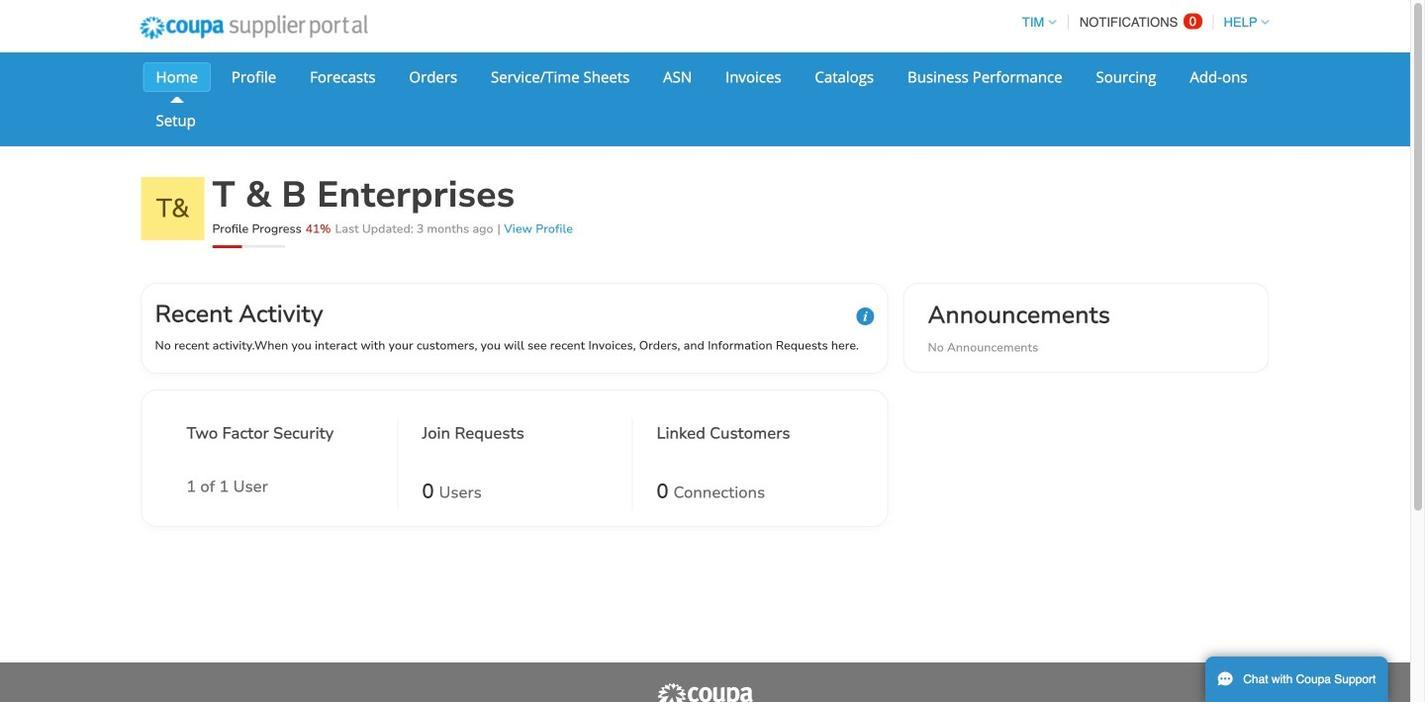 Task type: vqa. For each thing, say whether or not it's contained in the screenshot.
Additional Information image
yes



Task type: locate. For each thing, give the bounding box(es) containing it.
navigation
[[1013, 3, 1269, 42]]

additional information image
[[857, 308, 874, 326]]

coupa supplier portal image
[[126, 3, 381, 52], [656, 683, 755, 703]]

0 horizontal spatial coupa supplier portal image
[[126, 3, 381, 52]]

t& image
[[141, 177, 204, 240]]

1 horizontal spatial coupa supplier portal image
[[656, 683, 755, 703]]



Task type: describe. For each thing, give the bounding box(es) containing it.
0 vertical spatial coupa supplier portal image
[[126, 3, 381, 52]]

1 vertical spatial coupa supplier portal image
[[656, 683, 755, 703]]



